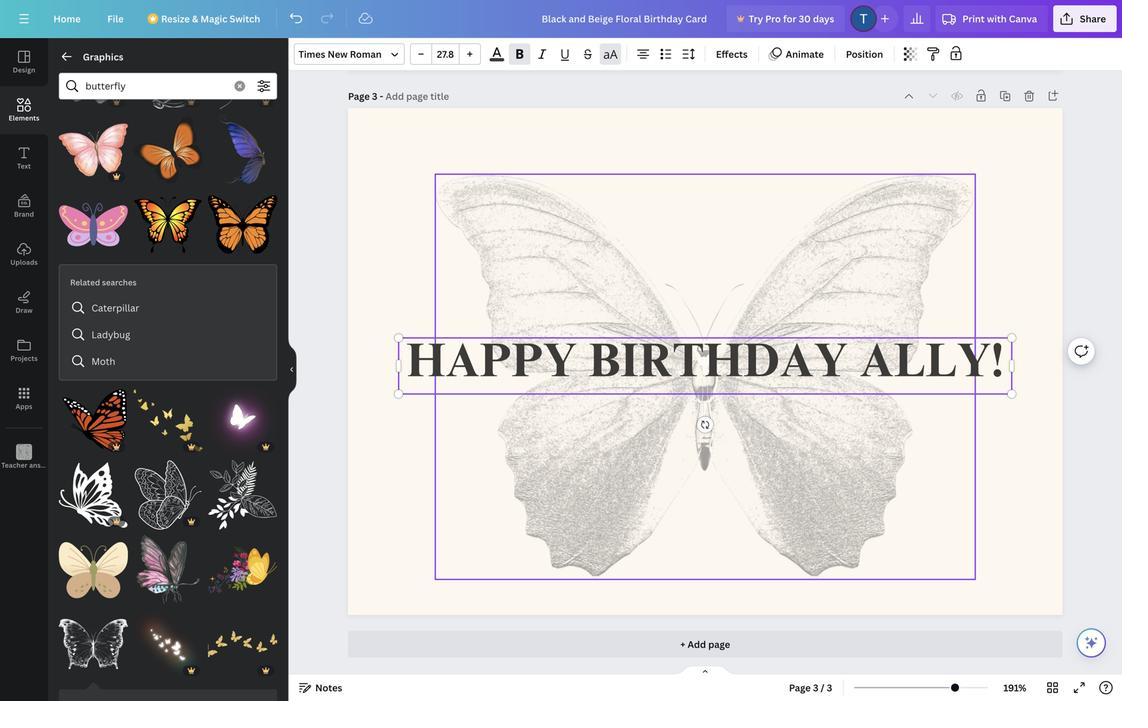 Task type: locate. For each thing, give the bounding box(es) containing it.
effects
[[716, 48, 748, 60]]

colorful organic butterfly image
[[59, 190, 128, 259]]

-
[[380, 90, 383, 103]]

try pro for 30 days
[[749, 12, 834, 25]]

try pro for 30 days button
[[727, 5, 845, 32]]

uploads button
[[0, 230, 48, 279]]

days
[[813, 12, 834, 25]]

page left -
[[348, 90, 370, 103]]

with
[[987, 12, 1007, 25]]

animate button
[[764, 43, 829, 65]]

roman
[[350, 48, 382, 60]]

page left / at the bottom right of page
[[789, 682, 811, 694]]

1 horizontal spatial page
[[789, 682, 811, 694]]

page 3 -
[[348, 90, 386, 103]]

moth
[[92, 355, 115, 368]]

pro
[[765, 12, 781, 25]]

page inside button
[[789, 682, 811, 694]]

brand button
[[0, 182, 48, 230]]

3 left / at the bottom right of page
[[813, 682, 818, 694]]

golden butterfly image
[[208, 610, 277, 679]]

illustration of butterfly image
[[208, 190, 277, 259]]

page for page 3 / 3
[[789, 682, 811, 694]]

teacher
[[1, 461, 28, 470]]

page 3 / 3
[[789, 682, 832, 694]]

group
[[59, 41, 128, 110], [133, 41, 203, 110], [208, 41, 277, 110], [410, 43, 481, 65], [59, 107, 128, 185], [133, 107, 203, 185], [208, 107, 277, 185], [59, 182, 128, 259], [133, 182, 203, 259], [208, 182, 277, 259], [59, 378, 128, 455], [133, 378, 203, 455], [208, 378, 277, 455], [59, 453, 128, 530], [133, 453, 203, 530], [208, 453, 277, 530], [59, 527, 128, 604], [133, 527, 203, 604], [208, 535, 277, 604], [133, 610, 203, 679], [208, 610, 277, 679]]

happy birthday ally!
[[407, 343, 1004, 390]]

butterfly admiral image
[[59, 386, 128, 455]]

position button
[[841, 43, 889, 65]]

vector image image
[[133, 190, 203, 259]]

keys
[[54, 461, 69, 470]]

page 3 / 3 button
[[784, 677, 838, 699]]

uploads
[[10, 258, 38, 267]]

30
[[799, 12, 811, 25]]

0 horizontal spatial page
[[348, 90, 370, 103]]

file button
[[97, 5, 134, 32]]

illustration of a butterfly image
[[133, 115, 203, 185]]

#3d3b3a image
[[490, 58, 504, 61]]

resize & magic switch
[[161, 12, 260, 25]]

3 right / at the bottom right of page
[[827, 682, 832, 694]]

191%
[[1003, 682, 1026, 694]]

watercolor illustration of the blue butterfly image
[[59, 41, 128, 110]]

blur motion butterfly image
[[208, 386, 277, 455]]

2 horizontal spatial 3
[[827, 682, 832, 694]]

answer
[[29, 461, 53, 470]]

searches
[[102, 277, 137, 288]]

191% button
[[993, 677, 1037, 699]]

1 vertical spatial page
[[789, 682, 811, 694]]

apps
[[16, 402, 32, 411]]

notes
[[315, 682, 342, 694]]

decorative butterfly and flowers image
[[208, 535, 277, 604]]

text
[[17, 162, 31, 171]]

HAPPY BIRTHDAY Ally! text field
[[399, 343, 1012, 390]]

0 vertical spatial page
[[348, 90, 370, 103]]

3d blue butterfly image
[[208, 115, 277, 185]]

share button
[[1053, 5, 1117, 32]]

/
[[821, 682, 825, 694]]

elements button
[[0, 86, 48, 134]]

3
[[372, 90, 377, 103], [813, 682, 818, 694], [827, 682, 832, 694]]

draw
[[16, 306, 33, 315]]

ladybug
[[92, 328, 130, 341]]

side panel tab list
[[0, 38, 69, 482]]

animate
[[786, 48, 824, 60]]

happy
[[407, 343, 577, 390]]

print with canva
[[962, 12, 1037, 25]]

show pages image
[[673, 665, 737, 676]]

butterfly watercolor insect hand painted image
[[133, 535, 203, 604]]

file
[[107, 12, 124, 25]]

page
[[348, 90, 370, 103], [789, 682, 811, 694]]

0 horizontal spatial 3
[[372, 90, 377, 103]]

draw button
[[0, 279, 48, 327]]

1 horizontal spatial 3
[[813, 682, 818, 694]]

times new roman
[[299, 48, 382, 60]]

try
[[749, 12, 763, 25]]

birthday
[[589, 343, 848, 390]]

3 left -
[[372, 90, 377, 103]]

times
[[299, 48, 325, 60]]



Task type: vqa. For each thing, say whether or not it's contained in the screenshot.
Related
yes



Task type: describe. For each thing, give the bounding box(es) containing it.
page
[[708, 638, 730, 651]]

text button
[[0, 134, 48, 182]]

hide image
[[288, 338, 297, 402]]

switch
[[230, 12, 260, 25]]

3 for /
[[813, 682, 818, 694]]

elements
[[9, 114, 39, 123]]

Search graphics search field
[[85, 73, 226, 99]]

Design title text field
[[531, 5, 721, 32]]

graphics
[[83, 50, 123, 63]]

resize & magic switch button
[[140, 5, 271, 32]]

notes button
[[294, 677, 348, 699]]

yellow butterfly image
[[133, 386, 203, 455]]

+ add page
[[680, 638, 730, 651]]

+ add page button
[[348, 631, 1063, 658]]

pink watercolor butterfly image
[[59, 115, 128, 185]]

ally!
[[860, 343, 1004, 390]]

new
[[328, 48, 348, 60]]

related
[[70, 277, 100, 288]]

moth button
[[65, 348, 271, 375]]

caterpillar button
[[65, 295, 271, 321]]

magic
[[200, 12, 227, 25]]

page for page 3 -
[[348, 90, 370, 103]]

canva assistant image
[[1083, 635, 1099, 651]]

Page title text field
[[386, 89, 450, 103]]

– – number field
[[436, 48, 455, 60]]

position
[[846, 48, 883, 60]]

cottegecore butterfly nature elements image
[[59, 535, 128, 604]]

3 for -
[[372, 90, 377, 103]]

for
[[783, 12, 797, 25]]

+
[[680, 638, 685, 651]]

projects
[[10, 354, 38, 363]]

main menu bar
[[0, 0, 1122, 38]]

design button
[[0, 38, 48, 86]]

teacher answer keys
[[1, 461, 69, 470]]

canva
[[1009, 12, 1037, 25]]

add
[[688, 638, 706, 651]]

&
[[192, 12, 198, 25]]

related searches list
[[65, 295, 271, 375]]

home link
[[43, 5, 91, 32]]

print
[[962, 12, 985, 25]]

caterpillar
[[92, 302, 139, 314]]

projects button
[[0, 327, 48, 375]]

home
[[53, 12, 81, 25]]

shimmering butterflies image
[[133, 610, 203, 679]]

ladybug button
[[65, 321, 271, 348]]

effects button
[[711, 43, 753, 65]]

resize
[[161, 12, 190, 25]]

share
[[1080, 12, 1106, 25]]

times new roman button
[[294, 43, 405, 65]]

design
[[13, 65, 35, 74]]

;
[[23, 462, 25, 470]]

#3d3b3a image
[[490, 58, 504, 61]]

apps button
[[0, 375, 48, 423]]

related searches
[[70, 277, 137, 288]]

print with canva button
[[936, 5, 1048, 32]]

brand
[[14, 210, 34, 219]]



